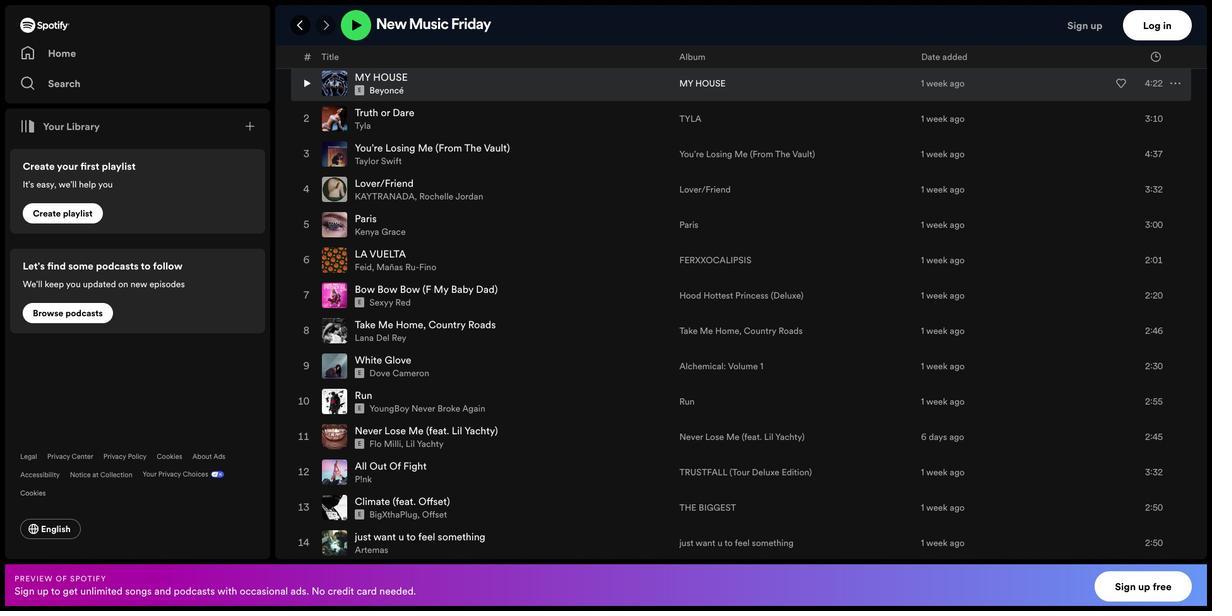 Task type: vqa. For each thing, say whether or not it's contained in the screenshot.


Task type: describe. For each thing, give the bounding box(es) containing it.
2:20
[[1145, 289, 1163, 302]]

alchemical: volume 1
[[679, 360, 763, 373]]

me for never lose me (feat. lil yachty)
[[726, 431, 740, 443]]

(feat. inside climate (feat. offset) e
[[393, 494, 416, 508]]

the for you're
[[775, 148, 790, 160]]

sexyy
[[370, 296, 393, 309]]

take me home, country roads
[[679, 325, 803, 337]]

ago for bow bow bow (f my baby dad)
[[950, 289, 965, 302]]

p!nk link
[[355, 473, 372, 486]]

never lose me (feat. lil yachty)
[[679, 431, 805, 443]]

ads.
[[291, 584, 309, 598]]

1 week ago for climate (feat. offset)
[[921, 501, 965, 514]]

top bar and user menu element
[[275, 5, 1207, 45]]

week for bow bow bow (f my baby dad)
[[926, 289, 948, 302]]

accessibility
[[20, 470, 60, 480]]

# row
[[291, 45, 1191, 68]]

your privacy choices
[[143, 470, 208, 479]]

bow bow bow (f my baby dad) link
[[355, 282, 498, 296]]

at
[[93, 470, 99, 480]]

, inside never lose me (feat. lil yachty) cell
[[401, 438, 404, 450]]

me for you're losing me (from the vault) taylor swift
[[418, 141, 433, 155]]

(from for you're
[[436, 141, 462, 155]]

the for you're
[[464, 141, 482, 155]]

let's find some podcasts to follow we'll keep you updated on new episodes
[[23, 259, 185, 290]]

3:32 for rochelle
[[1145, 183, 1163, 196]]

album
[[679, 50, 706, 63]]

1 week ago for my house
[[921, 77, 965, 90]]

browse podcasts link
[[23, 303, 113, 323]]

week for just want u to feel something
[[926, 537, 948, 549]]

playlist inside the create your first playlist it's easy, we'll help you
[[102, 159, 136, 173]]

2:50 for climate (feat. offset)
[[1145, 501, 1163, 514]]

create playlist
[[33, 207, 93, 220]]

ago for my house
[[950, 77, 965, 90]]

trustfall
[[679, 466, 727, 479]]

you're losing me (from the vault) link
[[355, 141, 510, 155]]

never lose me (feat. lil yachty) e
[[355, 424, 498, 448]]

hood hottest princess (deluxe) link
[[679, 289, 804, 302]]

flo
[[370, 438, 382, 450]]

updated
[[83, 278, 116, 290]]

bow bow bow (f my baby dad) e
[[355, 282, 498, 306]]

lil yachty link
[[406, 438, 444, 450]]

u for just want u to feel something
[[718, 537, 723, 549]]

in
[[1163, 18, 1172, 32]]

1 horizontal spatial take me home, country roads link
[[679, 325, 803, 337]]

dare
[[393, 106, 414, 119]]

all out of fight link
[[355, 459, 427, 473]]

songs
[[125, 584, 152, 598]]

podcasts inside "preview of spotify sign up to get unlimited songs and podcasts with occasional ads. no credit card needed."
[[174, 584, 215, 598]]

browse podcasts
[[33, 307, 103, 319]]

just want u to feel something cell
[[322, 526, 669, 560]]

alchemical:
[[679, 360, 726, 373]]

(f
[[423, 282, 431, 296]]

ads
[[213, 452, 225, 462]]

explicit element for bow bow bow (f my baby dad)
[[355, 298, 364, 308]]

go forward image
[[321, 20, 331, 30]]

bigxthaplug
[[370, 508, 418, 521]]

losing for you're
[[706, 148, 732, 160]]

run cell
[[322, 385, 669, 419]]

ago for never lose me (feat. lil yachty)
[[950, 431, 964, 443]]

you're losing me (from the vault) cell
[[322, 137, 669, 171]]

my for my house e
[[355, 70, 371, 84]]

rochelle jordan link
[[419, 190, 483, 203]]

offset)
[[418, 494, 450, 508]]

(from for you're
[[750, 148, 773, 160]]

trustfall (tour deluxe edition) link
[[679, 466, 812, 479]]

vault) for you're
[[792, 148, 815, 160]]

bow bow bow (f my baby dad) cell
[[322, 279, 669, 313]]

date
[[921, 50, 940, 63]]

grace
[[381, 226, 406, 238]]

truth or dare tyla
[[355, 106, 414, 132]]

go back image
[[295, 20, 306, 30]]

all
[[355, 459, 367, 473]]

browse
[[33, 307, 63, 319]]

center
[[72, 452, 93, 462]]

lose for never lose me (feat. lil yachty) e
[[385, 424, 406, 438]]

up for sign up
[[1091, 18, 1103, 32]]

take me home, country roads link inside cell
[[355, 318, 496, 332]]

week for all out of fight
[[926, 466, 948, 479]]

3:32 for fight
[[1145, 466, 1163, 479]]

1 for lover/friend
[[921, 183, 924, 196]]

cookies for bottom cookies link
[[20, 489, 46, 498]]

to inside let's find some podcasts to follow we'll keep you updated on new episodes
[[141, 259, 151, 273]]

duration image
[[1151, 51, 1161, 62]]

new music friday
[[376, 18, 491, 33]]

preview of spotify sign up to get unlimited songs and podcasts with occasional ads. no credit card needed.
[[15, 573, 416, 598]]

run for run e
[[355, 388, 372, 402]]

2:50 for just want u to feel something
[[1145, 537, 1163, 549]]

paris link inside paris cell
[[355, 212, 377, 226]]

something for just want u to feel something artemas
[[438, 530, 486, 544]]

week for run
[[926, 395, 948, 408]]

p!nk
[[355, 473, 372, 486]]

easy,
[[36, 178, 56, 191]]

collection
[[100, 470, 132, 480]]

you're
[[355, 141, 383, 155]]

feel for just want u to feel something
[[735, 537, 750, 549]]

la vuelta link
[[355, 247, 406, 261]]

week for la vuelta
[[926, 254, 948, 267]]

lana
[[355, 332, 374, 344]]

me up alchemical:
[[700, 325, 713, 337]]

follow
[[153, 259, 183, 273]]

accessibility link
[[20, 470, 60, 480]]

sign inside "preview of spotify sign up to get unlimited songs and podcasts with occasional ads. no credit card needed."
[[15, 584, 34, 598]]

log
[[1143, 18, 1161, 32]]

ferxxocalipsis
[[679, 254, 752, 267]]

1 horizontal spatial run link
[[679, 395, 695, 408]]

take me home, country roads cell
[[322, 314, 669, 348]]

truth
[[355, 106, 378, 119]]

0 vertical spatial cookies link
[[157, 452, 182, 462]]

to down biggest
[[725, 537, 733, 549]]

and
[[154, 584, 171, 598]]

cookies for topmost cookies link
[[157, 452, 182, 462]]

ago for truth or dare
[[950, 113, 965, 125]]

0 horizontal spatial my house link
[[355, 70, 408, 84]]

1 week ago for all out of fight
[[921, 466, 965, 479]]

yachty
[[417, 438, 444, 450]]

ago for run
[[950, 395, 965, 408]]

privacy for privacy policy
[[103, 452, 126, 462]]

feid link
[[355, 261, 372, 274]]

taylor swift link
[[355, 155, 402, 167]]

1 bow from the left
[[355, 282, 375, 296]]

lover/friend cell
[[322, 172, 669, 207]]

1 for truth or dare
[[921, 113, 924, 125]]

sign up
[[1068, 18, 1103, 32]]

fight
[[403, 459, 427, 473]]

explicit element for never lose me (feat. lil yachty)
[[355, 439, 364, 449]]

credit
[[328, 584, 354, 598]]

1 horizontal spatial just want u to feel something link
[[679, 537, 794, 549]]

privacy center
[[47, 452, 93, 462]]

explicit element for climate (feat. offset)
[[355, 510, 364, 520]]

1 for all out of fight
[[921, 466, 924, 479]]

# column header
[[304, 45, 311, 68]]

6 days ago
[[921, 431, 964, 443]]

up inside "preview of spotify sign up to get unlimited songs and podcasts with occasional ads. no credit card needed."
[[37, 584, 49, 598]]

yachty) for never lose me (feat. lil yachty)
[[775, 431, 805, 443]]

1 for paris
[[921, 219, 924, 231]]

your for your library
[[43, 119, 64, 133]]

sign up free
[[1115, 580, 1172, 594]]

never for never lose me (feat. lil yachty)
[[679, 431, 703, 443]]

0 horizontal spatial never lose me (feat. lil yachty) link
[[355, 424, 498, 438]]

week for paris
[[926, 219, 948, 231]]

explicit element for run
[[355, 404, 364, 414]]

just want u to feel something artemas
[[355, 530, 486, 556]]

paris for paris
[[679, 219, 699, 231]]

(feat. for never lose me (feat. lil yachty)
[[742, 431, 762, 443]]

3 bow from the left
[[400, 282, 420, 296]]

the biggest link
[[679, 501, 736, 514]]

again
[[462, 402, 485, 415]]

tyla link
[[679, 113, 702, 125]]

, inside lover/friend kaytranada , rochelle jordan
[[415, 190, 417, 203]]

flo milli link
[[370, 438, 401, 450]]

create your first playlist it's easy, we'll help you
[[23, 159, 136, 191]]

policy
[[128, 452, 147, 462]]

e inside bow bow bow (f my baby dad) e
[[358, 299, 361, 306]]

4:22
[[1145, 77, 1163, 90]]

out
[[370, 459, 387, 473]]

we'll
[[23, 278, 42, 290]]

home, for take me home, country roads lana del rey
[[396, 318, 426, 332]]

me for you're losing me (from the vault)
[[735, 148, 748, 160]]

1 vertical spatial podcasts
[[65, 307, 103, 319]]

ago for you're losing me (from the vault)
[[950, 148, 965, 160]]

climate
[[355, 494, 390, 508]]

some
[[68, 259, 94, 273]]

feel for just want u to feel something artemas
[[418, 530, 435, 544]]

your library
[[43, 119, 100, 133]]

english button
[[20, 519, 81, 539]]

just want u to feel something
[[679, 537, 794, 549]]

no
[[312, 584, 325, 598]]

paris for paris kenya grace
[[355, 212, 377, 226]]

, inside la vuelta feid , mañas ru-fino
[[372, 261, 374, 274]]

sign up free button
[[1095, 571, 1192, 602]]

0 horizontal spatial lil
[[406, 438, 415, 450]]

bigxthaplug link
[[370, 508, 418, 521]]



Task type: locate. For each thing, give the bounding box(es) containing it.
title
[[321, 50, 339, 63]]

run inside cell
[[355, 388, 372, 402]]

the inside the you're losing me (from the vault) taylor swift
[[464, 141, 482, 155]]

losing right "you're"
[[385, 141, 415, 155]]

want inside just want u to feel something artemas
[[373, 530, 396, 544]]

you for some
[[66, 278, 81, 290]]

create for your
[[23, 159, 55, 173]]

3:32 down 2:45
[[1145, 466, 1163, 479]]

1 horizontal spatial never lose me (feat. lil yachty) link
[[679, 431, 805, 443]]

me inside never lose me (feat. lil yachty) e
[[409, 424, 424, 438]]

1 week ago for paris
[[921, 219, 965, 231]]

1 horizontal spatial lose
[[705, 431, 724, 443]]

e down "white"
[[358, 369, 361, 377]]

0 horizontal spatial my
[[355, 70, 371, 84]]

house inside "my house e"
[[373, 70, 408, 84]]

youngboy never broke again
[[370, 402, 485, 415]]

of
[[389, 459, 401, 473]]

10 1 week ago from the top
[[921, 395, 965, 408]]

2 2:50 from the top
[[1145, 537, 1163, 549]]

0 horizontal spatial up
[[37, 584, 49, 598]]

u
[[398, 530, 404, 544], [718, 537, 723, 549]]

explicit element inside never lose me (feat. lil yachty) cell
[[355, 439, 364, 449]]

4 1 week ago from the top
[[921, 183, 965, 196]]

paris inside paris kenya grace
[[355, 212, 377, 226]]

u down bigxthaplug , offset
[[398, 530, 404, 544]]

youngboy never broke again link
[[370, 402, 485, 415]]

1 vertical spatial playlist
[[63, 207, 93, 220]]

your left library
[[43, 119, 64, 133]]

you're losing me (from the vault)
[[679, 148, 815, 160]]

never inside run cell
[[411, 402, 435, 415]]

fino
[[419, 261, 436, 274]]

1 horizontal spatial up
[[1091, 18, 1103, 32]]

12 1 week ago from the top
[[921, 501, 965, 514]]

bigxthaplug , offset
[[370, 508, 447, 521]]

1 vertical spatial 3:32
[[1145, 466, 1163, 479]]

up for sign up free
[[1138, 580, 1150, 594]]

notice at collection link
[[70, 470, 132, 480]]

1 horizontal spatial your
[[143, 470, 157, 479]]

12 week from the top
[[926, 501, 948, 514]]

podcasts up on
[[96, 259, 139, 273]]

it's
[[23, 178, 34, 191]]

0 vertical spatial 3:32
[[1145, 183, 1163, 196]]

duration element
[[1151, 51, 1161, 62]]

your for your privacy choices
[[143, 470, 157, 479]]

want down the biggest
[[696, 537, 715, 549]]

swift
[[381, 155, 402, 167]]

just want u to feel something link
[[355, 530, 486, 544], [679, 537, 794, 549]]

1 horizontal spatial my
[[679, 77, 693, 90]]

my house link up truth or dare link
[[355, 70, 408, 84]]

1 horizontal spatial yachty)
[[775, 431, 805, 443]]

0 horizontal spatial house
[[373, 70, 408, 84]]

ago for all out of fight
[[950, 466, 965, 479]]

1 horizontal spatial playlist
[[102, 159, 136, 173]]

2 explicit element from the top
[[355, 298, 364, 308]]

house for my house e
[[373, 70, 408, 84]]

country for take me home, country roads lana del rey
[[429, 318, 466, 332]]

needed.
[[379, 584, 416, 598]]

1 horizontal spatial paris
[[679, 219, 699, 231]]

1 1 week ago from the top
[[921, 77, 965, 90]]

0 vertical spatial create
[[23, 159, 55, 173]]

me inside take me home, country roads lana del rey
[[378, 318, 393, 332]]

3 explicit element from the top
[[355, 368, 364, 378]]

3 e from the top
[[358, 369, 361, 377]]

0 horizontal spatial yachty)
[[464, 424, 498, 438]]

explicit element inside white glove cell
[[355, 368, 364, 378]]

days
[[929, 431, 947, 443]]

take down hood
[[679, 325, 698, 337]]

create playlist button
[[23, 203, 103, 224]]

explicit element down the climate
[[355, 510, 364, 520]]

never up trustfall
[[679, 431, 703, 443]]

2 horizontal spatial (feat.
[[742, 431, 762, 443]]

1 week ago for run
[[921, 395, 965, 408]]

explicit element inside climate (feat. offset) cell
[[355, 510, 364, 520]]

take for take me home, country roads lana del rey
[[355, 318, 376, 332]]

2 horizontal spatial lil
[[764, 431, 774, 443]]

create inside the create your first playlist it's easy, we'll help you
[[23, 159, 55, 173]]

e inside white glove e
[[358, 369, 361, 377]]

0 horizontal spatial paris link
[[355, 212, 377, 226]]

you inside the create your first playlist it's easy, we'll help you
[[98, 178, 113, 191]]

create down "easy,"
[[33, 207, 61, 220]]

never
[[411, 402, 435, 415], [355, 424, 382, 438], [679, 431, 703, 443]]

2:45
[[1145, 431, 1163, 443]]

ago for la vuelta
[[950, 254, 965, 267]]

e left sexyy
[[358, 299, 361, 306]]

climate (feat. offset) cell
[[322, 491, 669, 525]]

spotify
[[70, 573, 106, 584]]

6 week from the top
[[926, 254, 948, 267]]

1 horizontal spatial lover/friend link
[[679, 183, 731, 196]]

1 explicit element from the top
[[355, 85, 364, 95]]

1 horizontal spatial vault)
[[792, 148, 815, 160]]

lil up the deluxe
[[764, 431, 774, 443]]

(tour
[[730, 466, 750, 479]]

1 for bow bow bow (f my baby dad)
[[921, 289, 924, 302]]

explicit element inside run cell
[[355, 404, 364, 414]]

something
[[438, 530, 486, 544], [752, 537, 794, 549]]

0 horizontal spatial you
[[66, 278, 81, 290]]

just want u to feel something link down biggest
[[679, 537, 794, 549]]

1 horizontal spatial (from
[[750, 148, 773, 160]]

yachty) for never lose me (feat. lil yachty) e
[[464, 424, 498, 438]]

up inside button
[[1138, 580, 1150, 594]]

home link
[[20, 40, 255, 66]]

me up (tour
[[726, 431, 740, 443]]

1 for take me home, country roads
[[921, 325, 924, 337]]

ago for climate (feat. offset)
[[950, 501, 965, 514]]

explicit element for white glove
[[355, 368, 364, 378]]

0 horizontal spatial cookies
[[20, 489, 46, 498]]

1 horizontal spatial just
[[679, 537, 694, 549]]

1 for you're losing me (from the vault)
[[921, 148, 924, 160]]

take me home, country roads link down bow bow bow (f my baby dad) e
[[355, 318, 496, 332]]

9 1 week ago from the top
[[921, 360, 965, 373]]

1 week ago for white glove
[[921, 360, 965, 373]]

, left rochelle
[[415, 190, 417, 203]]

(feat. inside never lose me (feat. lil yachty) e
[[426, 424, 449, 438]]

want for just want u to feel something artemas
[[373, 530, 396, 544]]

music
[[409, 18, 449, 33]]

home, down red
[[396, 318, 426, 332]]

1 vertical spatial your
[[143, 470, 157, 479]]

1 vertical spatial you
[[66, 278, 81, 290]]

e left youngboy
[[358, 405, 361, 412]]

1 horizontal spatial home,
[[715, 325, 742, 337]]

lil inside never lose me (feat. lil yachty) e
[[452, 424, 462, 438]]

explicit element inside my house cell
[[355, 85, 364, 95]]

spotify image
[[20, 18, 69, 33]]

2 3:32 from the top
[[1145, 466, 1163, 479]]

with
[[217, 584, 237, 598]]

podcasts inside let's find some podcasts to follow we'll keep you updated on new episodes
[[96, 259, 139, 273]]

e inside "my house e"
[[358, 87, 361, 94]]

me right you're
[[735, 148, 748, 160]]

roads down (deluxe)
[[779, 325, 803, 337]]

1 for la vuelta
[[921, 254, 924, 267]]

never for never lose me (feat. lil yachty) e
[[355, 424, 382, 438]]

1 horizontal spatial cookies link
[[157, 452, 182, 462]]

4 explicit element from the top
[[355, 404, 364, 414]]

want for just want u to feel something
[[696, 537, 715, 549]]

2 horizontal spatial never
[[679, 431, 703, 443]]

beyoncé link
[[370, 84, 404, 97]]

to
[[141, 259, 151, 273], [406, 530, 416, 544], [725, 537, 733, 549], [51, 584, 60, 598]]

notice
[[70, 470, 91, 480]]

3:32 down 4:37
[[1145, 183, 1163, 196]]

yachty) inside never lose me (feat. lil yachty) e
[[464, 424, 498, 438]]

1 for run
[[921, 395, 924, 408]]

trustfall (tour deluxe edition)
[[679, 466, 812, 479]]

house down album
[[696, 77, 726, 90]]

playlist inside button
[[63, 207, 93, 220]]

deluxe
[[752, 466, 780, 479]]

playlist down help
[[63, 207, 93, 220]]

0 horizontal spatial privacy
[[47, 452, 70, 462]]

e inside never lose me (feat. lil yachty) e
[[358, 440, 361, 448]]

never lose me (feat. lil yachty) link
[[355, 424, 498, 438], [679, 431, 805, 443]]

11 1 week ago from the top
[[921, 466, 965, 479]]

1 horizontal spatial (feat.
[[426, 424, 449, 438]]

8 1 week ago from the top
[[921, 325, 965, 337]]

new
[[376, 18, 407, 33]]

1 horizontal spatial take
[[679, 325, 698, 337]]

biggest
[[699, 501, 736, 514]]

losing inside the you're losing me (from the vault) taylor swift
[[385, 141, 415, 155]]

0 horizontal spatial paris
[[355, 212, 377, 226]]

something inside just want u to feel something artemas
[[438, 530, 486, 544]]

home, for take me home, country roads
[[715, 325, 742, 337]]

0 vertical spatial your
[[43, 119, 64, 133]]

1 for climate (feat. offset)
[[921, 501, 924, 514]]

vault) for you're
[[484, 141, 510, 155]]

never left milli
[[355, 424, 382, 438]]

just down the climate
[[355, 530, 371, 544]]

red
[[395, 296, 411, 309]]

never lose me (feat. lil yachty) link up (tour
[[679, 431, 805, 443]]

1 horizontal spatial run
[[679, 395, 695, 408]]

unlimited
[[80, 584, 123, 598]]

lover/friend link down taylor swift link on the top
[[355, 176, 414, 190]]

7 week from the top
[[926, 289, 948, 302]]

1 horizontal spatial country
[[744, 325, 776, 337]]

u down biggest
[[718, 537, 723, 549]]

1 horizontal spatial my house link
[[679, 77, 726, 90]]

create inside button
[[33, 207, 61, 220]]

cookies link down accessibility link
[[20, 485, 56, 499]]

(from inside the you're losing me (from the vault) taylor swift
[[436, 141, 462, 155]]

you're losing me (from the vault) link
[[679, 148, 815, 160]]

lil for never lose me (feat. lil yachty) e
[[452, 424, 462, 438]]

privacy
[[47, 452, 70, 462], [103, 452, 126, 462], [158, 470, 181, 479]]

sign inside button
[[1115, 580, 1136, 594]]

my house cell
[[322, 66, 669, 101]]

2 e from the top
[[358, 299, 361, 306]]

occasional
[[240, 584, 288, 598]]

sign inside button
[[1068, 18, 1088, 32]]

1 horizontal spatial roads
[[779, 325, 803, 337]]

, left mañas
[[372, 261, 374, 274]]

5 week from the top
[[926, 219, 948, 231]]

5 explicit element from the top
[[355, 439, 364, 449]]

3 week from the top
[[926, 148, 948, 160]]

week for truth or dare
[[926, 113, 948, 125]]

just for just want u to feel something artemas
[[355, 530, 371, 544]]

feel down offset link
[[418, 530, 435, 544]]

week for climate (feat. offset)
[[926, 501, 948, 514]]

4 e from the top
[[358, 405, 361, 412]]

paris up ferxxocalipsis link
[[679, 219, 699, 231]]

sign
[[1068, 18, 1088, 32], [1115, 580, 1136, 594], [15, 584, 34, 598]]

e left flo
[[358, 440, 361, 448]]

explicit element down "white"
[[355, 368, 364, 378]]

up inside button
[[1091, 18, 1103, 32]]

lil for never lose me (feat. lil yachty)
[[764, 431, 774, 443]]

my for my house
[[679, 77, 693, 90]]

0 horizontal spatial home,
[[396, 318, 426, 332]]

1 horizontal spatial u
[[718, 537, 723, 549]]

lover/friend down you're
[[679, 183, 731, 196]]

losing right you're
[[706, 148, 732, 160]]

your down policy
[[143, 470, 157, 479]]

2:46
[[1145, 325, 1163, 337]]

e inside climate (feat. offset) e
[[358, 511, 361, 518]]

truth or dare cell
[[322, 102, 669, 136]]

6 e from the top
[[358, 511, 361, 518]]

podcasts right and
[[174, 584, 215, 598]]

1 for just want u to feel something
[[921, 537, 924, 549]]

up left "log"
[[1091, 18, 1103, 32]]

lover/friend kaytranada , rochelle jordan
[[355, 176, 483, 203]]

me down "youngboy never broke again"
[[409, 424, 424, 438]]

country down my
[[429, 318, 466, 332]]

0 horizontal spatial lover/friend link
[[355, 176, 414, 190]]

1 2:50 from the top
[[1145, 501, 1163, 514]]

week for white glove
[[926, 360, 948, 373]]

0 horizontal spatial want
[[373, 530, 396, 544]]

1 horizontal spatial never
[[411, 402, 435, 415]]

paris down the kaytranada link
[[355, 212, 377, 226]]

5 e from the top
[[358, 440, 361, 448]]

lover/friend link down you're
[[679, 183, 731, 196]]

my house e
[[355, 70, 408, 94]]

week for my house
[[926, 77, 948, 90]]

9 week from the top
[[926, 360, 948, 373]]

0 horizontal spatial just want u to feel something link
[[355, 530, 486, 544]]

2 vertical spatial podcasts
[[174, 584, 215, 598]]

lose up trustfall
[[705, 431, 724, 443]]

never lose me (feat. lil yachty) link down "youngboy never broke again"
[[355, 424, 498, 438]]

you inside let's find some podcasts to follow we'll keep you updated on new episodes
[[66, 278, 81, 290]]

3:10
[[1145, 113, 1163, 125]]

0 horizontal spatial country
[[429, 318, 466, 332]]

1 week ago for just want u to feel something
[[921, 537, 965, 549]]

all out of fight cell
[[322, 455, 669, 489]]

run e
[[355, 388, 372, 412]]

2 horizontal spatial sign
[[1115, 580, 1136, 594]]

bow left the (f
[[400, 282, 420, 296]]

2 week from the top
[[926, 113, 948, 125]]

create for playlist
[[33, 207, 61, 220]]

the biggest
[[679, 501, 736, 514]]

2 horizontal spatial up
[[1138, 580, 1150, 594]]

1 week from the top
[[926, 77, 948, 90]]

log in
[[1143, 18, 1172, 32]]

let's
[[23, 259, 45, 273]]

yachty) down again
[[464, 424, 498, 438]]

we'll
[[59, 178, 77, 191]]

you for first
[[98, 178, 113, 191]]

my
[[355, 70, 371, 84], [679, 77, 693, 90]]

run link inside cell
[[355, 388, 372, 402]]

ago for lover/friend
[[950, 183, 965, 196]]

1 horizontal spatial want
[[696, 537, 715, 549]]

lover/friend for lover/friend
[[679, 183, 731, 196]]

your
[[43, 119, 64, 133], [143, 470, 157, 479]]

1 horizontal spatial privacy
[[103, 452, 126, 462]]

0 horizontal spatial feel
[[418, 530, 435, 544]]

paris
[[355, 212, 377, 226], [679, 219, 699, 231]]

privacy inside button
[[158, 470, 181, 479]]

1 horizontal spatial lover/friend
[[679, 183, 731, 196]]

la vuelta cell
[[322, 243, 669, 277]]

0 horizontal spatial sign
[[15, 584, 34, 598]]

0 horizontal spatial the
[[464, 141, 482, 155]]

paris link down the kaytranada link
[[355, 212, 377, 226]]

6 explicit element from the top
[[355, 510, 364, 520]]

just down the the
[[679, 537, 694, 549]]

lil down "broke" at left bottom
[[452, 424, 462, 438]]

vault) inside the you're losing me (from the vault) taylor swift
[[484, 141, 510, 155]]

sexyy red link
[[370, 296, 411, 309]]

1 vertical spatial create
[[33, 207, 61, 220]]

1 horizontal spatial lil
[[452, 424, 462, 438]]

yachty)
[[464, 424, 498, 438], [775, 431, 805, 443]]

cookies down accessibility link
[[20, 489, 46, 498]]

e inside the run e
[[358, 405, 361, 412]]

paris kenya grace
[[355, 212, 406, 238]]

lose inside never lose me (feat. lil yachty) e
[[385, 424, 406, 438]]

1 horizontal spatial cookies
[[157, 452, 182, 462]]

2 1 week ago from the top
[[921, 113, 965, 125]]

lose for never lose me (feat. lil yachty)
[[705, 431, 724, 443]]

lover/friend inside lover/friend kaytranada , rochelle jordan
[[355, 176, 414, 190]]

feid
[[355, 261, 372, 274]]

0 horizontal spatial never
[[355, 424, 382, 438]]

1 vertical spatial cookies
[[20, 489, 46, 498]]

#
[[304, 50, 311, 63]]

to inside just want u to feel something artemas
[[406, 530, 416, 544]]

explicit element for my house
[[355, 85, 364, 95]]

1 horizontal spatial the
[[775, 148, 790, 160]]

2 horizontal spatial privacy
[[158, 470, 181, 479]]

privacy center link
[[47, 452, 93, 462]]

1 vertical spatial 2:50
[[1145, 537, 1163, 549]]

want down bigxthaplug link
[[373, 530, 396, 544]]

bow down feid
[[355, 282, 375, 296]]

roads for take me home, country roads lana del rey
[[468, 318, 496, 332]]

main element
[[5, 5, 270, 559]]

2:55
[[1145, 395, 1163, 408]]

all out of fight p!nk
[[355, 459, 427, 486]]

week for lover/friend
[[926, 183, 948, 196]]

4 week from the top
[[926, 183, 948, 196]]

up left of
[[37, 584, 49, 598]]

1 for white glove
[[921, 360, 924, 373]]

country down princess
[[744, 325, 776, 337]]

your inside button
[[43, 119, 64, 133]]

something for just want u to feel something
[[752, 537, 794, 549]]

e up "truth" at left top
[[358, 87, 361, 94]]

never lose me (feat. lil yachty) cell
[[322, 420, 669, 454]]

friday
[[451, 18, 491, 33]]

(from
[[436, 141, 462, 155], [750, 148, 773, 160]]

0 horizontal spatial (feat.
[[393, 494, 416, 508]]

1 horizontal spatial paris link
[[679, 219, 699, 231]]

0 horizontal spatial lover/friend
[[355, 176, 414, 190]]

hood
[[679, 289, 701, 302]]

0 vertical spatial 2:50
[[1145, 501, 1163, 514]]

1 for my house
[[921, 77, 924, 90]]

you right keep
[[66, 278, 81, 290]]

lil
[[452, 424, 462, 438], [764, 431, 774, 443], [406, 438, 415, 450]]

run down alchemical:
[[679, 395, 695, 408]]

bow down mañas
[[377, 282, 397, 296]]

volume
[[728, 360, 758, 373]]

4:37
[[1145, 148, 1163, 160]]

house for my house
[[696, 77, 726, 90]]

me down the sexyy red link
[[378, 318, 393, 332]]

u for just want u to feel something artemas
[[398, 530, 404, 544]]

feel down biggest
[[735, 537, 750, 549]]

up left free
[[1138, 580, 1150, 594]]

run link down alchemical:
[[679, 395, 695, 408]]

legal link
[[20, 452, 37, 462]]

1 horizontal spatial you
[[98, 178, 113, 191]]

me inside the you're losing me (from the vault) taylor swift
[[418, 141, 433, 155]]

0 horizontal spatial bow
[[355, 282, 375, 296]]

white glove cell
[[322, 349, 669, 383]]

roads for take me home, country roads
[[779, 325, 803, 337]]

0 vertical spatial podcasts
[[96, 259, 139, 273]]

1 horizontal spatial sign
[[1068, 18, 1088, 32]]

roads down bow bow bow (f my baby dad) cell
[[468, 318, 496, 332]]

take me home, country roads link down the hood hottest princess (deluxe) 'link'
[[679, 325, 803, 337]]

7 1 week ago from the top
[[921, 289, 965, 302]]

explicit element
[[355, 85, 364, 95], [355, 298, 364, 308], [355, 368, 364, 378], [355, 404, 364, 414], [355, 439, 364, 449], [355, 510, 364, 520]]

week
[[926, 77, 948, 90], [926, 113, 948, 125], [926, 148, 948, 160], [926, 183, 948, 196], [926, 219, 948, 231], [926, 254, 948, 267], [926, 289, 948, 302], [926, 325, 948, 337], [926, 360, 948, 373], [926, 395, 948, 408], [926, 466, 948, 479], [926, 501, 948, 514], [926, 537, 948, 549]]

13 week from the top
[[926, 537, 948, 549]]

country for take me home, country roads
[[744, 325, 776, 337]]

cookies up the your privacy choices
[[157, 452, 182, 462]]

6 1 week ago from the top
[[921, 254, 965, 267]]

ferxxocalipsis link
[[679, 254, 752, 267]]

2 horizontal spatial bow
[[400, 282, 420, 296]]

to left get
[[51, 584, 60, 598]]

or
[[381, 106, 390, 119]]

lover/friend down taylor swift link on the top
[[355, 176, 414, 190]]

0 vertical spatial cookies
[[157, 452, 182, 462]]

1 horizontal spatial something
[[752, 537, 794, 549]]

0 horizontal spatial run link
[[355, 388, 372, 402]]

my house link down album
[[679, 77, 726, 90]]

0 horizontal spatial u
[[398, 530, 404, 544]]

new music friday grid
[[276, 32, 1207, 611]]

home, inside take me home, country roads lana del rey
[[396, 318, 426, 332]]

la
[[355, 247, 367, 261]]

11 week from the top
[[926, 466, 948, 479]]

cookies link up the your privacy choices
[[157, 452, 182, 462]]

rey
[[392, 332, 407, 344]]

0 horizontal spatial cookies link
[[20, 485, 56, 499]]

1 3:32 from the top
[[1145, 183, 1163, 196]]

week for you're losing me (from the vault)
[[926, 148, 948, 160]]

0 horizontal spatial (from
[[436, 141, 462, 155]]

0 horizontal spatial vault)
[[484, 141, 510, 155]]

3:32
[[1145, 183, 1163, 196], [1145, 466, 1163, 479]]

california consumer privacy act (ccpa) opt-out icon image
[[208, 467, 224, 485]]

ago for paris
[[950, 219, 965, 231]]

run down dove
[[355, 388, 372, 402]]

privacy for privacy center
[[47, 452, 70, 462]]

me right "swift"
[[418, 141, 433, 155]]

5 1 week ago from the top
[[921, 219, 965, 231]]

8 week from the top
[[926, 325, 948, 337]]

ago for take me home, country roads
[[950, 325, 965, 337]]

privacy up collection
[[103, 452, 126, 462]]

roads inside take me home, country roads lana del rey
[[468, 318, 496, 332]]

losing for you're
[[385, 141, 415, 155]]

0 horizontal spatial lose
[[385, 424, 406, 438]]

, left lil yachty link
[[401, 438, 404, 450]]

1 week ago for take me home, country roads
[[921, 325, 965, 337]]

princess
[[735, 289, 769, 302]]

lover/friend for lover/friend kaytranada , rochelle jordan
[[355, 176, 414, 190]]

search
[[48, 76, 81, 90]]

privacy policy
[[103, 452, 147, 462]]

explicit element left sexyy
[[355, 298, 364, 308]]

explicit element inside bow bow bow (f my baby dad) cell
[[355, 298, 364, 308]]

0 vertical spatial you
[[98, 178, 113, 191]]

explicit element up "truth" at left top
[[355, 85, 364, 95]]

4:22 cell
[[1105, 66, 1181, 101]]

1 horizontal spatial losing
[[706, 148, 732, 160]]

never left "broke" at left bottom
[[411, 402, 435, 415]]

cookies
[[157, 452, 182, 462], [20, 489, 46, 498]]

sign for sign up
[[1068, 18, 1088, 32]]

, inside climate (feat. offset) cell
[[418, 508, 420, 521]]

u inside just want u to feel something artemas
[[398, 530, 404, 544]]

edition)
[[782, 466, 812, 479]]

privacy left center
[[47, 452, 70, 462]]

your inside button
[[143, 470, 157, 479]]

13 1 week ago from the top
[[921, 537, 965, 549]]

paris cell
[[322, 208, 669, 242]]

2 bow from the left
[[377, 282, 397, 296]]

0 horizontal spatial roads
[[468, 318, 496, 332]]

privacy left the choices
[[158, 470, 181, 479]]

feel inside just want u to feel something artemas
[[418, 530, 435, 544]]

0 vertical spatial playlist
[[102, 159, 136, 173]]

0 horizontal spatial take
[[355, 318, 376, 332]]

(feat. for never lose me (feat. lil yachty) e
[[426, 424, 449, 438]]

take
[[355, 318, 376, 332], [679, 325, 698, 337]]

me for never lose me (feat. lil yachty) e
[[409, 424, 424, 438]]

playlist right first
[[102, 159, 136, 173]]

take left "del"
[[355, 318, 376, 332]]

podcasts
[[96, 259, 139, 273], [65, 307, 103, 319], [174, 584, 215, 598]]

1 vertical spatial cookies link
[[20, 485, 56, 499]]

to up new
[[141, 259, 151, 273]]

never inside never lose me (feat. lil yachty) e
[[355, 424, 382, 438]]

,
[[415, 190, 417, 203], [372, 261, 374, 274], [401, 438, 404, 450], [418, 508, 420, 521]]

e down the climate
[[358, 511, 361, 518]]

privacy policy link
[[103, 452, 147, 462]]

0 horizontal spatial your
[[43, 119, 64, 133]]

la vuelta feid , mañas ru-fino
[[355, 247, 436, 274]]

0 horizontal spatial take me home, country roads link
[[355, 318, 496, 332]]

3 1 week ago from the top
[[921, 148, 965, 160]]

1 horizontal spatial bow
[[377, 282, 397, 296]]

1 week ago for la vuelta
[[921, 254, 965, 267]]

just want u to feel something link down bigxthaplug , offset
[[355, 530, 486, 544]]

lil right milli
[[406, 438, 415, 450]]

1 week ago for lover/friend
[[921, 183, 965, 196]]

10 week from the top
[[926, 395, 948, 408]]

you right help
[[98, 178, 113, 191]]

yachty) up edition)
[[775, 431, 805, 443]]

1 week ago for truth or dare
[[921, 113, 965, 125]]

explicit element left flo
[[355, 439, 364, 449]]

take inside take me home, country roads lana del rey
[[355, 318, 376, 332]]

, left offset link
[[418, 508, 420, 521]]

to inside "preview of spotify sign up to get unlimited songs and podcasts with occasional ads. no credit card needed."
[[51, 584, 60, 598]]

lose down youngboy
[[385, 424, 406, 438]]

1 week ago for you're losing me (from the vault)
[[921, 148, 965, 160]]

1 horizontal spatial feel
[[735, 537, 750, 549]]

0 horizontal spatial just
[[355, 530, 371, 544]]

paris link up ferxxocalipsis link
[[679, 219, 699, 231]]

0 horizontal spatial losing
[[385, 141, 415, 155]]

my inside "my house e"
[[355, 70, 371, 84]]

my house
[[679, 77, 726, 90]]

just inside just want u to feel something artemas
[[355, 530, 371, 544]]

podcasts down updated
[[65, 307, 103, 319]]

run link down dove
[[355, 388, 372, 402]]

house up or
[[373, 70, 408, 84]]

country inside take me home, country roads lana del rey
[[429, 318, 466, 332]]

create up "easy,"
[[23, 159, 55, 173]]

legal
[[20, 452, 37, 462]]

my up "truth" at left top
[[355, 70, 371, 84]]

climate (feat. offset) e
[[355, 494, 450, 518]]

1 e from the top
[[358, 87, 361, 94]]

my down album
[[679, 77, 693, 90]]



